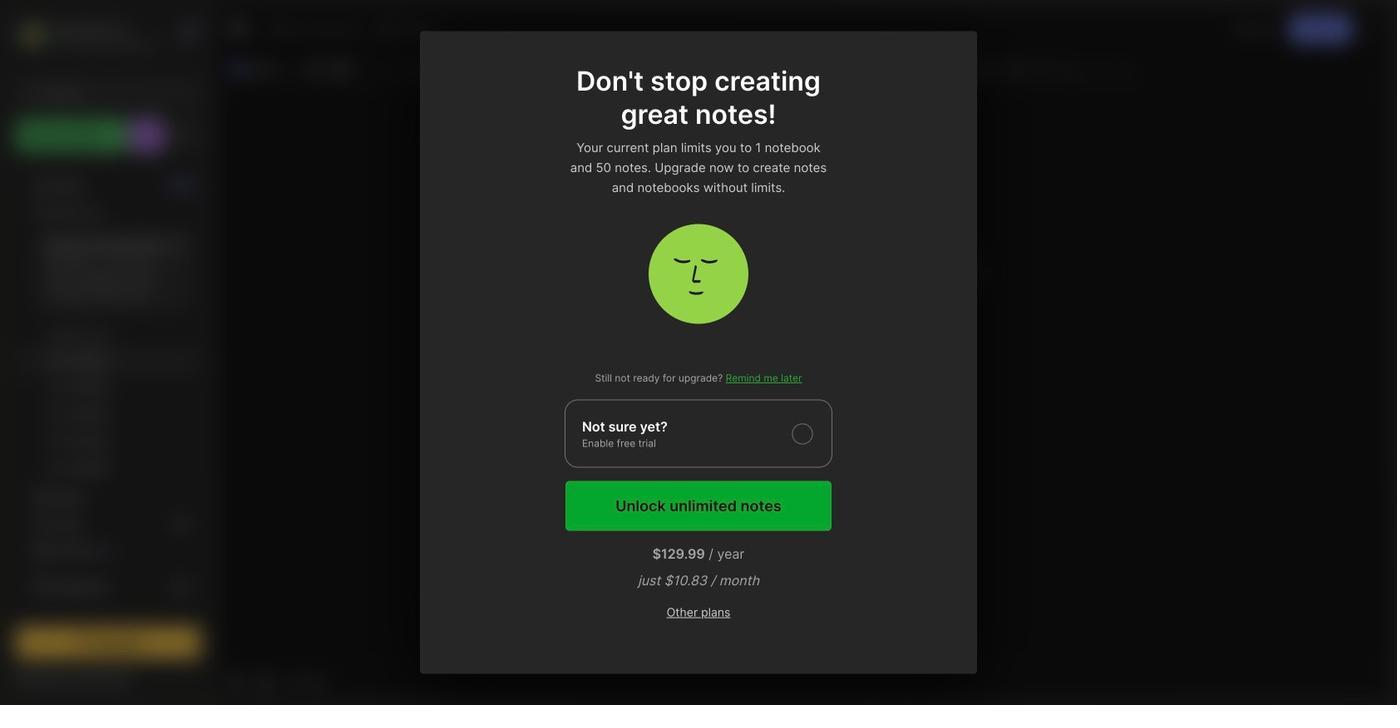 Task type: describe. For each thing, give the bounding box(es) containing it.
note window element
[[216, 5, 1392, 700]]

calendar event image
[[329, 57, 352, 81]]

add tag image
[[255, 673, 275, 693]]

bulleted list image
[[793, 57, 816, 81]]

tree inside main element
[[6, 162, 210, 690]]

none search field inside main element
[[46, 82, 178, 102]]

outdent image
[[974, 57, 997, 81]]

bold image
[[670, 57, 694, 81]]

subscript image
[[1058, 57, 1081, 81]]

font color image
[[629, 57, 669, 81]]

underline image
[[724, 57, 747, 81]]

main element
[[0, 0, 216, 705]]

numbered list image
[[819, 57, 843, 81]]

font family image
[[503, 58, 579, 80]]

add a reminder image
[[227, 673, 247, 693]]



Task type: locate. For each thing, give the bounding box(es) containing it.
None search field
[[46, 82, 178, 102]]

None checkbox
[[565, 400, 833, 468]]

task image
[[302, 57, 325, 81]]

expand note image
[[229, 19, 249, 39]]

superscript image
[[1031, 57, 1055, 81]]

highlight image
[[749, 57, 787, 81]]

happy face illustration image
[[649, 224, 749, 324]]

italic image
[[697, 57, 720, 81]]

heading level image
[[415, 58, 499, 80]]

dialog
[[420, 31, 977, 674]]

insert image
[[227, 58, 300, 80]]

group inside main element
[[16, 224, 200, 491]]

group
[[16, 224, 200, 491]]

tree
[[6, 162, 210, 690]]

font size image
[[583, 58, 625, 80]]

expand notebooks image
[[22, 582, 32, 592]]

Note Editor text field
[[217, 86, 1392, 665]]

Search text field
[[46, 85, 178, 101]]

strikethrough image
[[1005, 57, 1028, 81]]



Task type: vqa. For each thing, say whether or not it's contained in the screenshot.
Happy Face Illustration image at the top of the page
yes



